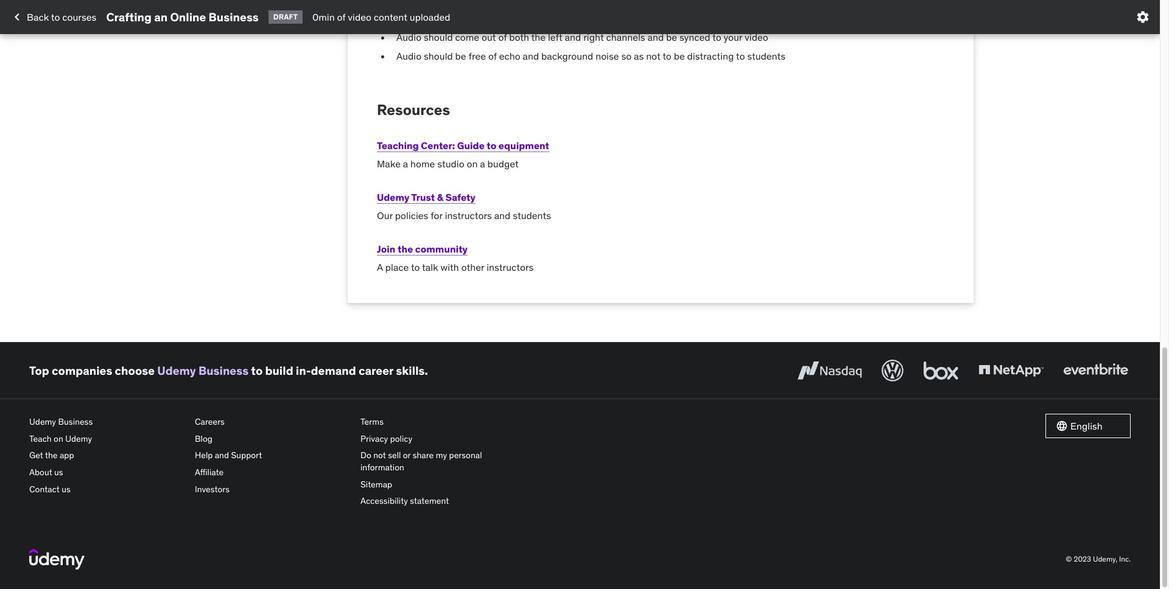 Task type: locate. For each thing, give the bounding box(es) containing it.
budget
[[488, 158, 519, 170]]

the left left
[[531, 31, 546, 43]]

not
[[646, 50, 661, 62], [373, 450, 386, 461]]

audio should come out of both the left and right channels and be synced to your video
[[396, 31, 768, 43]]

crafting
[[106, 9, 152, 24]]

on right teach
[[54, 434, 63, 445]]

if
[[679, 13, 684, 25]]

1 horizontal spatial on
[[467, 158, 478, 170]]

back to courses link
[[10, 7, 96, 27]]

as
[[634, 50, 644, 62]]

0min of video content uploaded
[[312, 11, 450, 23]]

terms
[[361, 417, 384, 428]]

video left content
[[348, 11, 371, 23]]

0 horizontal spatial not
[[373, 450, 386, 461]]

1 horizontal spatial video
[[745, 31, 768, 43]]

the
[[531, 31, 546, 43], [398, 243, 413, 255], [45, 450, 58, 461]]

udemy up teach
[[29, 417, 56, 428]]

2 vertical spatial the
[[45, 450, 58, 461]]

a right make
[[403, 158, 408, 170]]

students right distracting
[[747, 50, 786, 62]]

us
[[54, 467, 63, 478], [62, 484, 71, 495]]

contact us link
[[29, 482, 185, 498]]

trust
[[411, 191, 435, 203]]

careers
[[195, 417, 225, 428]]

the inside udemy business teach on udemy get the app about us contact us
[[45, 450, 58, 461]]

1 should from the top
[[424, 31, 453, 43]]

demand
[[311, 364, 356, 378]]

and inside careers blog help and support affiliate investors
[[215, 450, 229, 461]]

0 vertical spatial on
[[467, 158, 478, 170]]

1 audio from the top
[[396, 31, 422, 43]]

sitemap link
[[361, 477, 516, 493]]

to right the hd
[[493, 13, 502, 25]]

1080p
[[648, 13, 676, 25]]

build
[[265, 364, 293, 378]]

affiliate
[[195, 467, 224, 478]]

medium image
[[10, 10, 24, 24]]

1 vertical spatial on
[[54, 434, 63, 445]]

1 vertical spatial or
[[403, 450, 411, 461]]

1 a from the left
[[403, 158, 408, 170]]

udemy business teach on udemy get the app about us contact us
[[29, 417, 93, 495]]

export
[[436, 13, 464, 25]]

1 vertical spatial not
[[373, 450, 386, 461]]

or right sell
[[403, 450, 411, 461]]

app
[[60, 450, 74, 461]]

companies
[[52, 364, 112, 378]]

create
[[504, 13, 532, 25]]

instructors down safety
[[445, 210, 492, 222]]

the right join
[[398, 243, 413, 255]]

left
[[548, 31, 563, 43]]

back
[[27, 11, 49, 23]]

home
[[411, 158, 435, 170]]

udemy up our
[[377, 191, 410, 203]]

2 vertical spatial business
[[58, 417, 93, 428]]

of right 0min
[[337, 11, 346, 23]]

1 horizontal spatial the
[[398, 243, 413, 255]]

2 audio from the top
[[396, 50, 422, 62]]

center:
[[421, 139, 455, 152]]

1 horizontal spatial a
[[480, 158, 485, 170]]

1 vertical spatial audio
[[396, 50, 422, 62]]

audio should be free of echo and background noise so as not to be distracting to students
[[396, 50, 786, 62]]

draft
[[273, 12, 298, 21]]

2 should from the top
[[424, 50, 453, 62]]

both
[[509, 31, 529, 43]]

or inside terms privacy policy do not sell or share my personal information sitemap accessibility statement
[[403, 450, 411, 461]]

information
[[361, 462, 404, 473]]

0 vertical spatial the
[[531, 31, 546, 43]]

video
[[348, 11, 371, 23], [745, 31, 768, 43]]

video right your at the right top of page
[[745, 31, 768, 43]]

guide
[[457, 139, 485, 152]]

students down budget
[[513, 210, 551, 222]]

1 vertical spatial students
[[513, 210, 551, 222]]

resources
[[377, 101, 450, 119]]

0 horizontal spatial or
[[403, 450, 411, 461]]

inc.
[[1119, 555, 1131, 564]]

business up "careers"
[[198, 364, 249, 378]]

0 horizontal spatial a
[[403, 158, 408, 170]]

film
[[396, 13, 415, 25]]

blog
[[195, 434, 213, 445]]

should for come
[[424, 31, 453, 43]]

1 vertical spatial us
[[62, 484, 71, 495]]

on down guide
[[467, 158, 478, 170]]

and right help
[[215, 450, 229, 461]]

accessibility statement link
[[361, 493, 516, 510]]

0 vertical spatial should
[[424, 31, 453, 43]]

of right the out
[[498, 31, 507, 43]]

join the community link
[[377, 243, 468, 255]]

statement
[[410, 496, 449, 507]]

not right the as
[[646, 50, 661, 62]]

or right the 720p,
[[637, 13, 646, 25]]

channels
[[606, 31, 645, 43]]

0 horizontal spatial video
[[348, 11, 371, 23]]

should
[[424, 31, 453, 43], [424, 50, 453, 62]]

business right "online"
[[209, 9, 259, 24]]

distracting
[[687, 50, 734, 62]]

should for be
[[424, 50, 453, 62]]

online
[[170, 9, 206, 24]]

film and export in hd to create videos of at least 720p, or 1080p if possible
[[396, 13, 723, 25]]

nasdaq image
[[795, 358, 865, 384]]

blog link
[[195, 431, 351, 448]]

the right get
[[45, 450, 58, 461]]

box image
[[921, 358, 962, 384]]

business
[[209, 9, 259, 24], [198, 364, 249, 378], [58, 417, 93, 428]]

0 horizontal spatial on
[[54, 434, 63, 445]]

and down '1080p'
[[648, 31, 664, 43]]

our policies for instructors and students
[[377, 210, 551, 222]]

noise
[[596, 50, 619, 62]]

udemy business link up "careers"
[[157, 364, 249, 378]]

1 vertical spatial should
[[424, 50, 453, 62]]

0 vertical spatial students
[[747, 50, 786, 62]]

1 vertical spatial the
[[398, 243, 413, 255]]

a
[[403, 158, 408, 170], [480, 158, 485, 170]]

business up app
[[58, 417, 93, 428]]

1 horizontal spatial not
[[646, 50, 661, 62]]

skills.
[[396, 364, 428, 378]]

for
[[431, 210, 443, 222]]

0 vertical spatial audio
[[396, 31, 422, 43]]

a left budget
[[480, 158, 485, 170]]

not up information
[[373, 450, 386, 461]]

0 horizontal spatial the
[[45, 450, 58, 461]]

0 vertical spatial udemy business link
[[157, 364, 249, 378]]

accessibility
[[361, 496, 408, 507]]

support
[[231, 450, 262, 461]]

contact
[[29, 484, 60, 495]]

us right about
[[54, 467, 63, 478]]

0 vertical spatial video
[[348, 11, 371, 23]]

2 horizontal spatial the
[[531, 31, 546, 43]]

talk
[[422, 261, 438, 273]]

© 2023 udemy, inc.
[[1066, 555, 1131, 564]]

safety
[[446, 191, 476, 203]]

the for udemy
[[45, 450, 58, 461]]

and
[[417, 13, 434, 25], [565, 31, 581, 43], [648, 31, 664, 43], [523, 50, 539, 62], [494, 210, 511, 222], [215, 450, 229, 461]]

udemy business link
[[157, 364, 249, 378], [29, 414, 185, 431]]

career
[[359, 364, 393, 378]]

udemy business link up get the app link
[[29, 414, 185, 431]]

or
[[637, 13, 646, 25], [403, 450, 411, 461]]

come
[[455, 31, 479, 43]]

and right left
[[565, 31, 581, 43]]

your
[[724, 31, 743, 43]]

and right film
[[417, 13, 434, 25]]

get
[[29, 450, 43, 461]]

of
[[337, 11, 346, 23], [565, 13, 573, 25], [498, 31, 507, 43], [488, 50, 497, 62]]

to right back on the top of the page
[[51, 11, 60, 23]]

instructors right the other
[[487, 261, 534, 273]]

udemy,
[[1093, 555, 1118, 564]]

0 vertical spatial not
[[646, 50, 661, 62]]

audio
[[396, 31, 422, 43], [396, 50, 422, 62]]

us right contact
[[62, 484, 71, 495]]

hd
[[477, 13, 491, 25]]

0 vertical spatial or
[[637, 13, 646, 25]]



Task type: vqa. For each thing, say whether or not it's contained in the screenshot.
top Audio
yes



Task type: describe. For each thing, give the bounding box(es) containing it.
teaching center: guide to equipment
[[377, 139, 549, 152]]

the for of
[[531, 31, 546, 43]]

0 vertical spatial instructors
[[445, 210, 492, 222]]

in
[[466, 13, 474, 25]]

do
[[361, 450, 371, 461]]

videos
[[534, 13, 562, 25]]

to left your at the right top of page
[[713, 31, 722, 43]]

sell
[[388, 450, 401, 461]]

2 a from the left
[[480, 158, 485, 170]]

on inside udemy business teach on udemy get the app about us contact us
[[54, 434, 63, 445]]

free
[[469, 50, 486, 62]]

top companies choose udemy business to build in-demand career skills.
[[29, 364, 428, 378]]

to right guide
[[487, 139, 497, 152]]

sitemap
[[361, 479, 392, 490]]

privacy
[[361, 434, 388, 445]]

2023
[[1074, 555, 1091, 564]]

audio for audio should come out of both the left and right channels and be synced to your video
[[396, 31, 422, 43]]

of right free
[[488, 50, 497, 62]]

english
[[1071, 420, 1103, 432]]

udemy up app
[[65, 434, 92, 445]]

udemy right choose
[[157, 364, 196, 378]]

echo
[[499, 50, 521, 62]]

of left 'at'
[[565, 13, 573, 25]]

join the community
[[377, 243, 468, 255]]

volkswagen image
[[879, 358, 906, 384]]

teaching center: guide to equipment link
[[377, 139, 549, 152]]

be left free
[[455, 50, 466, 62]]

investors
[[195, 484, 230, 495]]

so
[[621, 50, 632, 62]]

studio
[[437, 158, 464, 170]]

equipment
[[499, 139, 549, 152]]

course settings image
[[1136, 10, 1150, 24]]

english button
[[1046, 414, 1131, 439]]

back to courses
[[27, 11, 96, 23]]

policy
[[390, 434, 412, 445]]

udemy trust & safety
[[377, 191, 476, 203]]

to inside 'link'
[[51, 11, 60, 23]]

share
[[413, 450, 434, 461]]

&
[[437, 191, 443, 203]]

1 horizontal spatial or
[[637, 13, 646, 25]]

synced
[[680, 31, 710, 43]]

small image
[[1056, 420, 1068, 433]]

720p,
[[610, 13, 635, 25]]

to down your at the right top of page
[[736, 50, 745, 62]]

least
[[586, 13, 607, 25]]

make
[[377, 158, 401, 170]]

to left talk
[[411, 261, 420, 273]]

choose
[[115, 364, 155, 378]]

and down budget
[[494, 210, 511, 222]]

be down synced
[[674, 50, 685, 62]]

business inside udemy business teach on udemy get the app about us contact us
[[58, 417, 93, 428]]

1 vertical spatial video
[[745, 31, 768, 43]]

investors link
[[195, 482, 351, 498]]

policies
[[395, 210, 428, 222]]

1 vertical spatial udemy business link
[[29, 414, 185, 431]]

0min
[[312, 11, 335, 23]]

terms link
[[361, 414, 516, 431]]

get the app link
[[29, 448, 185, 465]]

crafting an online business
[[106, 9, 259, 24]]

eventbrite image
[[1061, 358, 1131, 384]]

my
[[436, 450, 447, 461]]

0 vertical spatial business
[[209, 9, 259, 24]]

udemy image
[[29, 549, 85, 570]]

a
[[377, 261, 383, 273]]

terms privacy policy do not sell or share my personal information sitemap accessibility statement
[[361, 417, 482, 507]]

1 vertical spatial instructors
[[487, 261, 534, 273]]

top
[[29, 364, 49, 378]]

audio for audio should be free of echo and background noise so as not to be distracting to students
[[396, 50, 422, 62]]

1 horizontal spatial students
[[747, 50, 786, 62]]

udemy trust & safety link
[[377, 191, 476, 203]]

out
[[482, 31, 496, 43]]

to right the as
[[663, 50, 672, 62]]

background
[[541, 50, 593, 62]]

0 vertical spatial us
[[54, 467, 63, 478]]

an
[[154, 9, 168, 24]]

netapp image
[[976, 358, 1046, 384]]

teaching
[[377, 139, 419, 152]]

©
[[1066, 555, 1072, 564]]

and right the echo
[[523, 50, 539, 62]]

uploaded
[[410, 11, 450, 23]]

careers link
[[195, 414, 351, 431]]

possible
[[687, 13, 723, 25]]

1 vertical spatial business
[[198, 364, 249, 378]]

be down '1080p'
[[666, 31, 677, 43]]

help
[[195, 450, 213, 461]]

about us link
[[29, 465, 185, 482]]

teach
[[29, 434, 52, 445]]

join
[[377, 243, 396, 255]]

help and support link
[[195, 448, 351, 465]]

community
[[415, 243, 468, 255]]

personal
[[449, 450, 482, 461]]

careers blog help and support affiliate investors
[[195, 417, 262, 495]]

with
[[441, 261, 459, 273]]

our
[[377, 210, 393, 222]]

a place to talk with other instructors
[[377, 261, 534, 273]]

0 horizontal spatial students
[[513, 210, 551, 222]]

privacy policy link
[[361, 431, 516, 448]]

make a home studio on a budget
[[377, 158, 519, 170]]

right
[[584, 31, 604, 43]]

to left build
[[251, 364, 263, 378]]

content
[[374, 11, 407, 23]]

not inside terms privacy policy do not sell or share my personal information sitemap accessibility statement
[[373, 450, 386, 461]]



